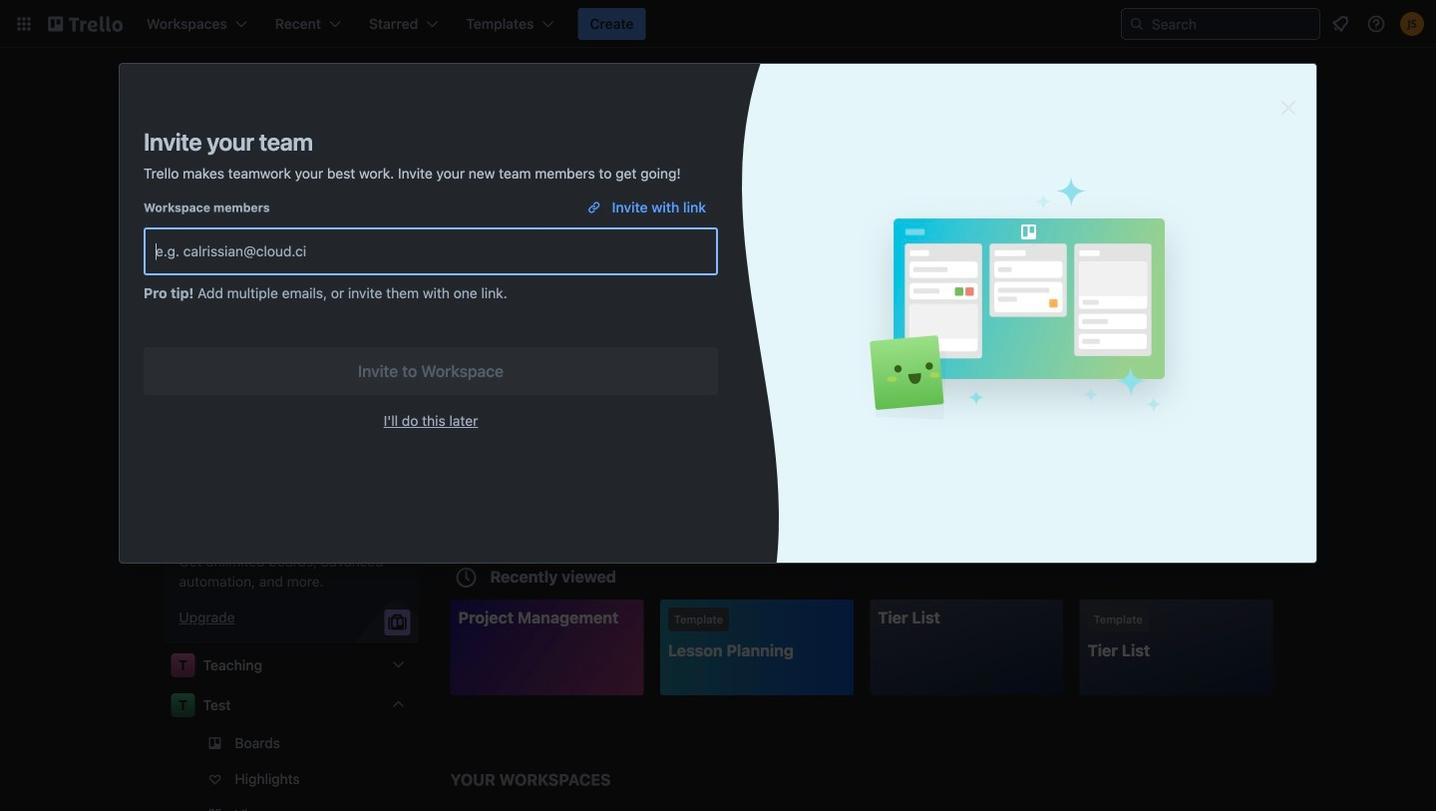 Task type: vqa. For each thing, say whether or not it's contained in the screenshot.
Back To Home image
no



Task type: describe. For each thing, give the bounding box(es) containing it.
open information menu image
[[1367, 14, 1387, 34]]

Search field
[[1145, 10, 1320, 38]]

john smith (johnsmith38824343) image
[[1401, 12, 1425, 36]]

primary element
[[0, 0, 1437, 48]]

template board image
[[171, 134, 195, 158]]

home image
[[171, 174, 195, 198]]

0 notifications image
[[1329, 12, 1353, 36]]



Task type: locate. For each thing, give the bounding box(es) containing it.
search image
[[1129, 16, 1145, 32]]

e.g. calrissian@cloud.ci text field
[[156, 233, 706, 269]]



